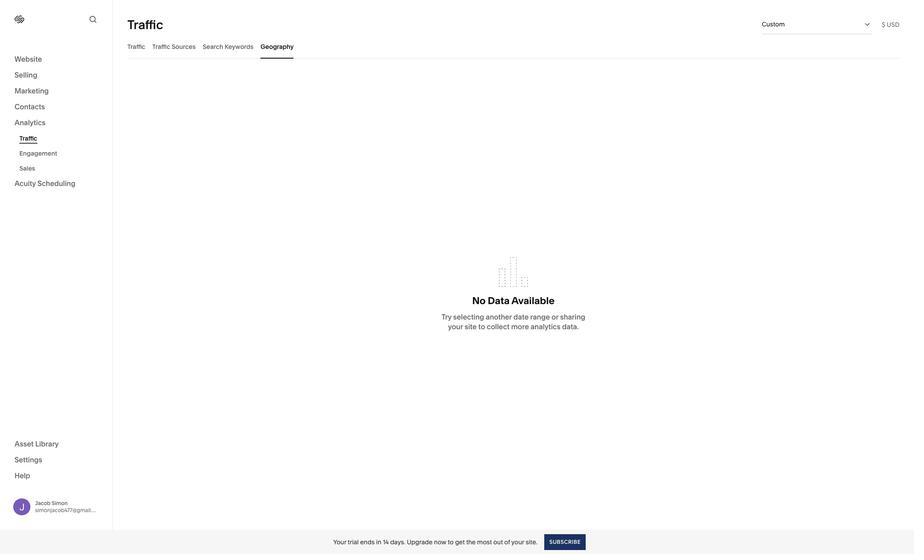 Task type: locate. For each thing, give the bounding box(es) containing it.
sales
[[19, 164, 35, 172]]

settings
[[15, 455, 42, 464]]

help link
[[15, 471, 30, 480]]

usd
[[887, 21, 900, 28]]

engagement
[[19, 149, 57, 157]]

to inside try selecting another date range or sharing your site to collect more analytics data.
[[479, 322, 485, 331]]

search
[[203, 43, 223, 50]]

no
[[473, 295, 486, 307]]

traffic up traffic button
[[127, 17, 163, 32]]

asset
[[15, 439, 34, 448]]

geography
[[261, 43, 294, 50]]

to
[[479, 322, 485, 331], [448, 538, 454, 546]]

out
[[494, 538, 503, 546]]

in
[[376, 538, 382, 546]]

of
[[505, 538, 510, 546]]

to right site
[[479, 322, 485, 331]]

0 horizontal spatial to
[[448, 538, 454, 546]]

your
[[333, 538, 346, 546]]

your inside try selecting another date range or sharing your site to collect more analytics data.
[[448, 322, 463, 331]]

analytics
[[15, 118, 46, 127]]

1 horizontal spatial your
[[512, 538, 524, 546]]

0 vertical spatial to
[[479, 322, 485, 331]]

traffic link
[[19, 131, 103, 146]]

analytics
[[531, 322, 561, 331]]

subscribe
[[550, 539, 581, 545]]

upgrade
[[407, 538, 433, 546]]

selecting
[[453, 313, 484, 321]]

0 vertical spatial your
[[448, 322, 463, 331]]

most
[[477, 538, 492, 546]]

website link
[[15, 54, 98, 65]]

your right of
[[512, 538, 524, 546]]

try
[[442, 313, 452, 321]]

site
[[465, 322, 477, 331]]

0 horizontal spatial your
[[448, 322, 463, 331]]

sharing
[[560, 313, 586, 321]]

1 vertical spatial to
[[448, 538, 454, 546]]

traffic left sources
[[152, 43, 170, 50]]

to left get
[[448, 538, 454, 546]]

try selecting another date range or sharing your site to collect more analytics data.
[[442, 313, 586, 331]]

1 horizontal spatial to
[[479, 322, 485, 331]]

range
[[531, 313, 550, 321]]

your
[[448, 322, 463, 331], [512, 538, 524, 546]]

data
[[488, 295, 510, 307]]

selling link
[[15, 70, 98, 81]]

traffic left traffic sources
[[127, 43, 145, 50]]

tab list
[[127, 34, 900, 59]]

the
[[466, 538, 476, 546]]

jacob
[[35, 500, 50, 507]]

date
[[514, 313, 529, 321]]

search keywords
[[203, 43, 254, 50]]

library
[[35, 439, 59, 448]]

custom
[[762, 20, 785, 28]]

contacts link
[[15, 102, 98, 112]]

another
[[486, 313, 512, 321]]

days.
[[390, 538, 406, 546]]

your down the try
[[448, 322, 463, 331]]

traffic
[[127, 17, 163, 32], [127, 43, 145, 50], [152, 43, 170, 50], [19, 134, 37, 142]]

settings link
[[15, 455, 98, 465]]

simon
[[52, 500, 68, 507]]

1 vertical spatial your
[[512, 538, 524, 546]]



Task type: describe. For each thing, give the bounding box(es) containing it.
selling
[[15, 71, 37, 79]]

$ usd
[[882, 21, 900, 28]]

now
[[434, 538, 447, 546]]

custom button
[[762, 15, 872, 34]]

scheduling
[[38, 179, 75, 188]]

data.
[[562, 322, 579, 331]]

tab list containing traffic
[[127, 34, 900, 59]]

$
[[882, 21, 886, 28]]

acuity
[[15, 179, 36, 188]]

traffic sources
[[152, 43, 196, 50]]

acuity scheduling
[[15, 179, 75, 188]]

asset library link
[[15, 439, 98, 450]]

marketing
[[15, 86, 49, 95]]

available
[[512, 295, 555, 307]]

14
[[383, 538, 389, 546]]

ends
[[360, 538, 375, 546]]

subscribe button
[[545, 534, 586, 550]]

more
[[511, 322, 529, 331]]

acuity scheduling link
[[15, 179, 98, 189]]

asset library
[[15, 439, 59, 448]]

sources
[[172, 43, 196, 50]]

traffic button
[[127, 34, 145, 59]]

analytics link
[[15, 118, 98, 128]]

geography button
[[261, 34, 294, 59]]

traffic sources button
[[152, 34, 196, 59]]

sales link
[[19, 161, 103, 176]]

trial
[[348, 538, 359, 546]]

collect
[[487, 322, 510, 331]]

jacob simon simonjacob477@gmail.com
[[35, 500, 103, 514]]

site.
[[526, 538, 538, 546]]

traffic down the analytics
[[19, 134, 37, 142]]

website
[[15, 55, 42, 63]]

no data available
[[473, 295, 555, 307]]

traffic inside button
[[152, 43, 170, 50]]

search keywords button
[[203, 34, 254, 59]]

or
[[552, 313, 559, 321]]

get
[[455, 538, 465, 546]]

contacts
[[15, 102, 45, 111]]

marketing link
[[15, 86, 98, 97]]

help
[[15, 471, 30, 480]]

simonjacob477@gmail.com
[[35, 507, 103, 514]]

keywords
[[225, 43, 254, 50]]

your trial ends in 14 days. upgrade now to get the most out of your site.
[[333, 538, 538, 546]]

engagement link
[[19, 146, 103, 161]]



Task type: vqa. For each thing, say whether or not it's contained in the screenshot.
the topmost your
yes



